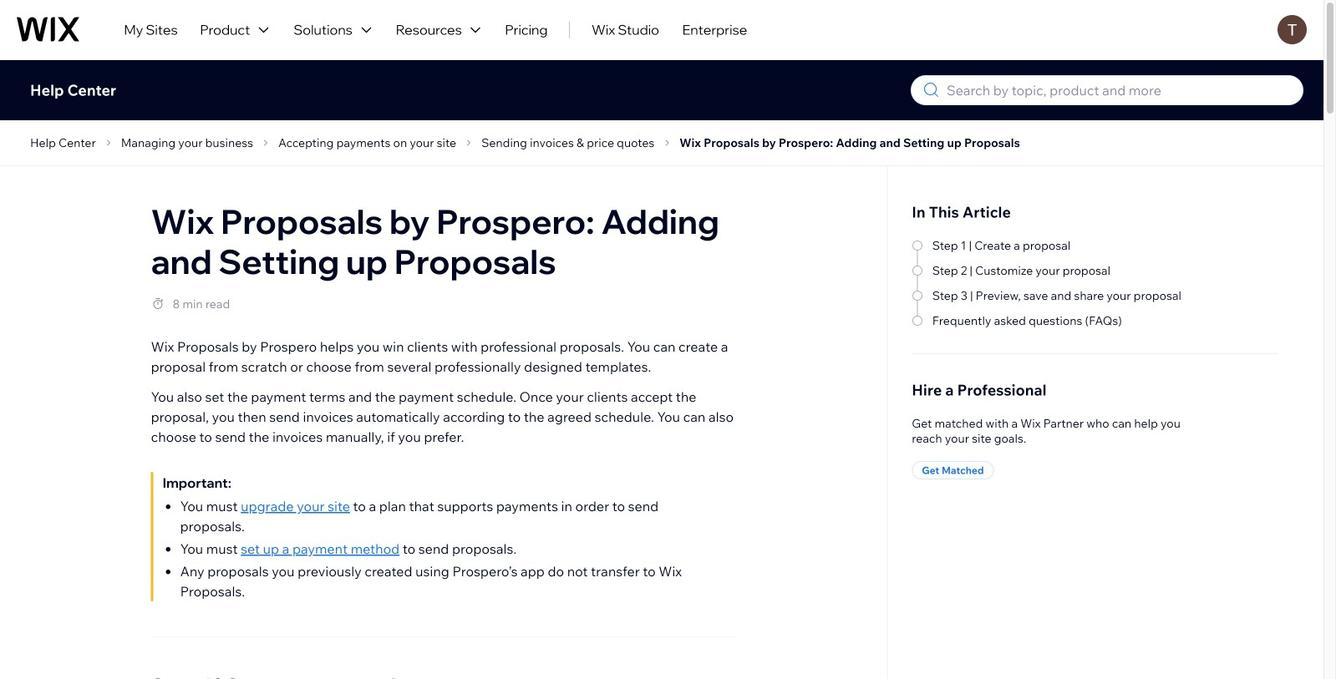 Task type: locate. For each thing, give the bounding box(es) containing it.
wix logo, homepage image
[[17, 17, 79, 42]]

Search by topic, product and more field
[[942, 76, 1293, 105]]



Task type: describe. For each thing, give the bounding box(es) containing it.
profile image image
[[1278, 15, 1308, 44]]



Task type: vqa. For each thing, say whether or not it's contained in the screenshot.
the profile image
yes



